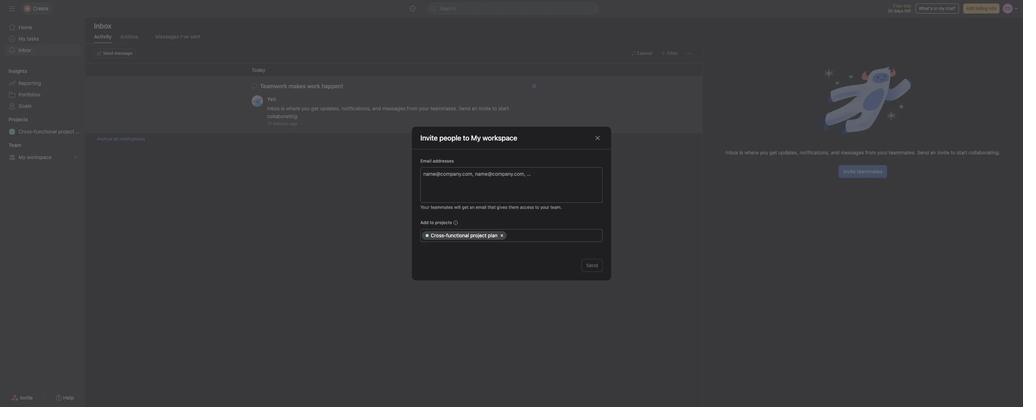 Task type: locate. For each thing, give the bounding box(es) containing it.
free trial 30 days left
[[888, 3, 911, 14]]

1 horizontal spatial you
[[760, 150, 768, 156]]

my
[[19, 36, 25, 42], [19, 154, 25, 160]]

2 vertical spatial get
[[462, 205, 469, 210]]

0 vertical spatial functional
[[34, 129, 57, 135]]

trial
[[904, 3, 911, 9]]

you
[[302, 105, 310, 111], [760, 150, 768, 156]]

0 horizontal spatial messages
[[382, 105, 406, 111]]

0 horizontal spatial teammates
[[431, 205, 453, 210]]

project
[[58, 129, 74, 135], [470, 233, 487, 239]]

1 horizontal spatial get
[[462, 205, 469, 210]]

more information image
[[453, 221, 458, 225]]

0 vertical spatial where
[[286, 105, 300, 111]]

0 horizontal spatial cross-functional project plan
[[19, 129, 85, 135]]

your inside invite people to my workspace dialog
[[541, 205, 549, 210]]

1 horizontal spatial project
[[470, 233, 487, 239]]

0 horizontal spatial invite
[[20, 395, 33, 401]]

my down team
[[19, 154, 25, 160]]

projects element
[[0, 113, 85, 139]]

invite teammates
[[843, 168, 883, 174]]

0 horizontal spatial start
[[498, 105, 509, 111]]

teammates inside the invite teammates button
[[857, 168, 883, 174]]

add inside invite people to my workspace dialog
[[420, 220, 429, 225]]

0 horizontal spatial cross-
[[19, 129, 34, 135]]

start
[[498, 105, 509, 111], [957, 150, 968, 156]]

1 horizontal spatial plan
[[488, 233, 498, 239]]

teammates
[[857, 168, 883, 174], [431, 205, 453, 210]]

cross-functional project plan
[[19, 129, 85, 135], [431, 233, 498, 239]]

that
[[488, 205, 496, 210]]

0 horizontal spatial add
[[420, 220, 429, 225]]

0 vertical spatial plan
[[76, 129, 85, 135]]

0 horizontal spatial get
[[311, 105, 319, 111]]

project up 'teams' element
[[58, 129, 74, 135]]

send inside send button
[[586, 262, 598, 268]]

1 vertical spatial teammates
[[431, 205, 453, 210]]

0 vertical spatial and
[[372, 105, 381, 111]]

1 vertical spatial plan
[[488, 233, 498, 239]]

projects
[[9, 116, 28, 122]]

0 vertical spatial cross-functional project plan
[[19, 129, 85, 135]]

days
[[894, 8, 904, 14]]

an
[[472, 105, 477, 111], [930, 150, 936, 156], [470, 205, 475, 210]]

0 horizontal spatial from
[[407, 105, 418, 111]]

1 vertical spatial invite
[[843, 168, 856, 174]]

1 horizontal spatial messages
[[841, 150, 864, 156]]

1 horizontal spatial from
[[865, 150, 876, 156]]

0 vertical spatial cross-
[[19, 129, 34, 135]]

home link
[[4, 22, 81, 33]]

my inside 'teams' element
[[19, 154, 25, 160]]

cross- down projects
[[19, 129, 34, 135]]

get inside yeti inbox is where you get updates, notifications, and messages from your teammates. send an invite to start collaborating. 21 minutes ago
[[311, 105, 319, 111]]

1 vertical spatial an
[[930, 150, 936, 156]]

my workspace
[[19, 154, 52, 160]]

archive up message
[[120, 33, 138, 40]]

and
[[372, 105, 381, 111], [831, 150, 840, 156]]

0 vertical spatial teammates.
[[430, 105, 457, 111]]

messages up archive all notifications button
[[382, 105, 406, 111]]

Email addresses text field
[[423, 169, 536, 178]]

0 vertical spatial teammates
[[857, 168, 883, 174]]

my inside global 'element'
[[19, 36, 25, 42]]

0 vertical spatial add
[[967, 6, 975, 11]]

0 horizontal spatial your
[[419, 105, 429, 111]]

0 vertical spatial from
[[407, 105, 418, 111]]

2 vertical spatial an
[[470, 205, 475, 210]]

0 horizontal spatial updates,
[[320, 105, 340, 111]]

1 horizontal spatial your
[[541, 205, 549, 210]]

0 horizontal spatial and
[[372, 105, 381, 111]]

functional
[[34, 129, 57, 135], [446, 233, 469, 239]]

0 vertical spatial you
[[302, 105, 310, 111]]

archive for archive all notifications
[[97, 136, 112, 142]]

will
[[454, 205, 461, 210]]

where
[[286, 105, 300, 111], [745, 150, 759, 156]]

0 horizontal spatial is
[[281, 105, 285, 111]]

1 horizontal spatial collaborating.
[[969, 150, 1000, 156]]

1 vertical spatial functional
[[446, 233, 469, 239]]

1 vertical spatial archive
[[97, 136, 112, 142]]

global element
[[0, 17, 85, 60]]

teammates down inbox is where you get updates, notifications, and messages from your teammates. send an invite to start collaborating.
[[857, 168, 883, 174]]

archive for archive
[[120, 33, 138, 40]]

functional up 'teams' element
[[34, 129, 57, 135]]

add left billing
[[967, 6, 975, 11]]

plan
[[76, 129, 85, 135], [488, 233, 498, 239]]

1 vertical spatial collaborating.
[[969, 150, 1000, 156]]

0 horizontal spatial you
[[302, 105, 310, 111]]

1 vertical spatial messages
[[841, 150, 864, 156]]

cross-
[[19, 129, 34, 135], [431, 233, 446, 239]]

1 vertical spatial updates,
[[779, 150, 799, 156]]

1 horizontal spatial archive
[[120, 33, 138, 40]]

cross- down add to projects
[[431, 233, 446, 239]]

teammates.
[[430, 105, 457, 111], [889, 150, 916, 156]]

1 horizontal spatial add
[[967, 6, 975, 11]]

teammates inside invite people to my workspace dialog
[[431, 205, 453, 210]]

project inside cell
[[470, 233, 487, 239]]

1 vertical spatial is
[[740, 150, 743, 156]]

cross-functional project plan down more information icon
[[431, 233, 498, 239]]

functional inside cell
[[446, 233, 469, 239]]

archive inside archive all notifications button
[[97, 136, 112, 142]]

yeti
[[267, 96, 276, 102]]

1 my from the top
[[19, 36, 25, 42]]

0 horizontal spatial functional
[[34, 129, 57, 135]]

add billing info
[[967, 6, 997, 11]]

minutes
[[273, 121, 289, 126]]

from inside yeti inbox is where you get updates, notifications, and messages from your teammates. send an invite to start collaborating. 21 minutes ago
[[407, 105, 418, 111]]

goals
[[19, 103, 32, 109]]

1 vertical spatial where
[[745, 150, 759, 156]]

cross-functional project plan up 'teams' element
[[19, 129, 85, 135]]

archive link
[[120, 33, 138, 43]]

0 horizontal spatial invite
[[479, 105, 491, 111]]

1 vertical spatial cross-
[[431, 233, 446, 239]]

1 vertical spatial and
[[831, 150, 840, 156]]

messages i've sent link
[[156, 33, 200, 43]]

1 horizontal spatial updates,
[[779, 150, 799, 156]]

1 vertical spatial teammates.
[[889, 150, 916, 156]]

1 horizontal spatial functional
[[446, 233, 469, 239]]

yeti inbox is where you get updates, notifications, and messages from your teammates. send an invite to start collaborating. 21 minutes ago
[[267, 96, 510, 126]]

what's in my trial? button
[[916, 4, 959, 14]]

1 vertical spatial project
[[470, 233, 487, 239]]

cross- inside cross-functional project plan link
[[19, 129, 34, 135]]

0 vertical spatial invite
[[479, 105, 491, 111]]

1 vertical spatial notifications,
[[800, 150, 830, 156]]

1 vertical spatial my
[[19, 154, 25, 160]]

inbox link
[[4, 45, 81, 56]]

send
[[103, 51, 113, 56], [459, 105, 471, 111], [917, 150, 929, 156], [586, 262, 598, 268]]

teammates for invite
[[857, 168, 883, 174]]

project down email
[[470, 233, 487, 239]]

1 vertical spatial from
[[865, 150, 876, 156]]

2 horizontal spatial invite
[[843, 168, 856, 174]]

2 horizontal spatial get
[[770, 150, 777, 156]]

0 vertical spatial collaborating.
[[267, 113, 299, 119]]

add inside add billing info button
[[967, 6, 975, 11]]

0 vertical spatial invite
[[420, 134, 438, 142]]

your for team.
[[541, 205, 549, 210]]

invite teammates button
[[839, 165, 887, 178]]

0 vertical spatial project
[[58, 129, 74, 135]]

1 horizontal spatial is
[[740, 150, 743, 156]]

1 vertical spatial add
[[420, 220, 429, 225]]

your inside yeti inbox is where you get updates, notifications, and messages from your teammates. send an invite to start collaborating. 21 minutes ago
[[419, 105, 429, 111]]

start inside yeti inbox is where you get updates, notifications, and messages from your teammates. send an invite to start collaborating. 21 minutes ago
[[498, 105, 509, 111]]

0 horizontal spatial teammates.
[[430, 105, 457, 111]]

add for add billing info
[[967, 6, 975, 11]]

plan inside cell
[[488, 233, 498, 239]]

email
[[420, 158, 432, 164]]

0 vertical spatial is
[[281, 105, 285, 111]]

messages i've sent
[[156, 33, 200, 40]]

0 vertical spatial notifications,
[[341, 105, 371, 111]]

1 horizontal spatial cross-functional project plan
[[431, 233, 498, 239]]

messages up invite teammates
[[841, 150, 864, 156]]

messages
[[382, 105, 406, 111], [841, 150, 864, 156]]

archive
[[120, 33, 138, 40], [97, 136, 112, 142]]

add billing info button
[[963, 4, 1000, 14]]

makes
[[289, 83, 306, 89]]

invite inside dialog
[[420, 134, 438, 142]]

notifications
[[119, 136, 145, 142]]

updates,
[[320, 105, 340, 111], [779, 150, 799, 156]]

inbox inside yeti inbox is where you get updates, notifications, and messages from your teammates. send an invite to start collaborating. 21 minutes ago
[[267, 105, 280, 111]]

0 horizontal spatial where
[[286, 105, 300, 111]]

projects
[[435, 220, 452, 225]]

add down your
[[420, 220, 429, 225]]

0 vertical spatial updates,
[[320, 105, 340, 111]]

my workspace
[[471, 134, 517, 142]]

cross-functional project plan inside cross-functional project plan link
[[19, 129, 85, 135]]

2 my from the top
[[19, 154, 25, 160]]

teams element
[[0, 139, 85, 164]]

free
[[894, 3, 903, 9]]

collaborating. inside yeti inbox is where you get updates, notifications, and messages from your teammates. send an invite to start collaborating. 21 minutes ago
[[267, 113, 299, 119]]

invite button
[[7, 392, 37, 404]]

to
[[492, 105, 497, 111], [463, 134, 469, 142], [951, 150, 956, 156], [535, 205, 539, 210], [430, 220, 434, 225]]

projects button
[[0, 116, 28, 123]]

0 horizontal spatial notifications,
[[341, 105, 371, 111]]

2 vertical spatial your
[[541, 205, 549, 210]]

archive all notifications
[[97, 136, 145, 142]]

insights button
[[0, 68, 27, 75]]

inbox
[[94, 22, 111, 30], [19, 47, 31, 53], [267, 105, 280, 111], [726, 150, 738, 156]]

invite
[[479, 105, 491, 111], [937, 150, 950, 156]]

my
[[939, 6, 945, 11]]

my left tasks
[[19, 36, 25, 42]]

1 horizontal spatial invite
[[937, 150, 950, 156]]

notifications,
[[341, 105, 371, 111], [800, 150, 830, 156]]

0 vertical spatial start
[[498, 105, 509, 111]]

and up archive all notifications button
[[372, 105, 381, 111]]

1 horizontal spatial invite
[[420, 134, 438, 142]]

portfolios
[[19, 92, 40, 98]]

2 horizontal spatial your
[[878, 150, 888, 156]]

archive left all
[[97, 136, 112, 142]]

invite inside yeti inbox is where you get updates, notifications, and messages from your teammates. send an invite to start collaborating. 21 minutes ago
[[479, 105, 491, 111]]

0 vertical spatial get
[[311, 105, 319, 111]]

cross- inside 'cross-functional project plan' cell
[[431, 233, 446, 239]]

21
[[267, 121, 272, 126]]

messages inside yeti inbox is where you get updates, notifications, and messages from your teammates. send an invite to start collaborating. 21 minutes ago
[[382, 105, 406, 111]]

1 horizontal spatial notifications,
[[800, 150, 830, 156]]

teammates up projects
[[431, 205, 453, 210]]

is
[[281, 105, 285, 111], [740, 150, 743, 156]]

search button
[[428, 3, 599, 14]]

invite inside button
[[843, 168, 856, 174]]

send message button
[[94, 48, 136, 58]]

and up the invite teammates button
[[831, 150, 840, 156]]

add
[[967, 6, 975, 11], [420, 220, 429, 225]]

1 vertical spatial get
[[770, 150, 777, 156]]

invite people to my workspace
[[420, 134, 517, 142]]

collaborating.
[[267, 113, 299, 119], [969, 150, 1000, 156]]

0 vertical spatial my
[[19, 36, 25, 42]]

2 vertical spatial invite
[[20, 395, 33, 401]]

0 vertical spatial messages
[[382, 105, 406, 111]]

access
[[520, 205, 534, 210]]

from
[[407, 105, 418, 111], [865, 150, 876, 156]]

is inside yeti inbox is where you get updates, notifications, and messages from your teammates. send an invite to start collaborating. 21 minutes ago
[[281, 105, 285, 111]]

your
[[419, 105, 429, 111], [878, 150, 888, 156], [541, 205, 549, 210]]

notifications, inside yeti inbox is where you get updates, notifications, and messages from your teammates. send an invite to start collaborating. 21 minutes ago
[[341, 105, 371, 111]]

0 vertical spatial archive
[[120, 33, 138, 40]]

1 horizontal spatial cross-
[[431, 233, 446, 239]]

0 vertical spatial an
[[472, 105, 477, 111]]

1 horizontal spatial start
[[957, 150, 968, 156]]

1 vertical spatial cross-functional project plan
[[431, 233, 498, 239]]

functional down more information icon
[[446, 233, 469, 239]]

0 vertical spatial your
[[419, 105, 429, 111]]

where inside yeti inbox is where you get updates, notifications, and messages from your teammates. send an invite to start collaborating. 21 minutes ago
[[286, 105, 300, 111]]

1 horizontal spatial teammates
[[857, 168, 883, 174]]

0 horizontal spatial plan
[[76, 129, 85, 135]]

what's
[[919, 6, 933, 11]]

0 horizontal spatial archive
[[97, 136, 112, 142]]



Task type: describe. For each thing, give the bounding box(es) containing it.
workspace
[[27, 154, 52, 160]]

1 vertical spatial you
[[760, 150, 768, 156]]

sent
[[190, 33, 200, 40]]

plan inside projects element
[[76, 129, 85, 135]]

ago
[[290, 121, 298, 126]]

expand button
[[628, 48, 656, 58]]

an inside invite people to my workspace dialog
[[470, 205, 475, 210]]

i've
[[181, 33, 189, 40]]

invite people to my workspace dialog
[[412, 127, 611, 281]]

my tasks link
[[4, 33, 81, 45]]

your for teammates.
[[419, 105, 429, 111]]

updates, inside yeti inbox is where you get updates, notifications, and messages from your teammates. send an invite to start collaborating. 21 minutes ago
[[320, 105, 340, 111]]

my tasks
[[19, 36, 39, 42]]

goals link
[[4, 100, 81, 112]]

get inside invite people to my workspace dialog
[[462, 205, 469, 210]]

all
[[114, 136, 118, 142]]

them
[[509, 205, 519, 210]]

1 vertical spatial invite
[[937, 150, 950, 156]]

cross-functional project plan inside 'cross-functional project plan' cell
[[431, 233, 498, 239]]

what's in my trial?
[[919, 6, 956, 11]]

1 horizontal spatial where
[[745, 150, 759, 156]]

expand
[[637, 51, 652, 56]]

teammates for your
[[431, 205, 453, 210]]

work happen!
[[307, 83, 343, 89]]

your teammates will get an email that gives them access to your team.
[[420, 205, 562, 210]]

search
[[440, 5, 456, 11]]

tasks
[[27, 36, 39, 42]]

people
[[440, 134, 461, 142]]

team button
[[0, 142, 21, 149]]

my for my tasks
[[19, 36, 25, 42]]

to inside yeti inbox is where you get updates, notifications, and messages from your teammates. send an invite to start collaborating. 21 minutes ago
[[492, 105, 497, 111]]

invite inside button
[[20, 395, 33, 401]]

addresses
[[433, 158, 454, 164]]

search list box
[[428, 3, 599, 14]]

close this dialog image
[[595, 135, 601, 141]]

activity link
[[94, 33, 112, 43]]

team
[[9, 142, 21, 148]]

send button
[[582, 259, 603, 272]]

email
[[476, 205, 487, 210]]

trial?
[[946, 6, 956, 11]]

inbox is where you get updates, notifications, and messages from your teammates. send an invite to start collaborating.
[[726, 150, 1000, 156]]

30
[[888, 8, 893, 14]]

1 vertical spatial start
[[957, 150, 968, 156]]

0 horizontal spatial project
[[58, 129, 74, 135]]

reporting link
[[4, 78, 81, 89]]

an inside yeti inbox is where you get updates, notifications, and messages from your teammates. send an invite to start collaborating. 21 minutes ago
[[472, 105, 477, 111]]

today
[[252, 67, 265, 73]]

teamwork
[[260, 83, 287, 89]]

my for my workspace
[[19, 154, 25, 160]]

archive all notifications button
[[85, 133, 702, 145]]

send inside yeti inbox is where you get updates, notifications, and messages from your teammates. send an invite to start collaborating. 21 minutes ago
[[459, 105, 471, 111]]

Add to projects text field
[[509, 231, 514, 240]]

team.
[[551, 205, 562, 210]]

inbox inside global 'element'
[[19, 47, 31, 53]]

my workspace link
[[4, 152, 81, 163]]

billing
[[976, 6, 988, 11]]

teammates. inside yeti inbox is where you get updates, notifications, and messages from your teammates. send an invite to start collaborating. 21 minutes ago
[[430, 105, 457, 111]]

email addresses
[[420, 158, 454, 164]]

and inside yeti inbox is where you get updates, notifications, and messages from your teammates. send an invite to start collaborating. 21 minutes ago
[[372, 105, 381, 111]]

cross-functional project plan cell
[[422, 231, 507, 240]]

reporting
[[19, 80, 41, 86]]

invite for invite teammates
[[843, 168, 856, 174]]

in
[[934, 6, 938, 11]]

send message
[[103, 51, 132, 56]]

insights element
[[0, 65, 85, 113]]

activity
[[94, 33, 112, 40]]

teamwork makes work happen!
[[260, 83, 343, 89]]

send inside send message button
[[103, 51, 113, 56]]

cross-functional project plan link
[[4, 126, 85, 137]]

left
[[905, 8, 911, 14]]

hide sidebar image
[[9, 6, 15, 11]]

functional inside projects element
[[34, 129, 57, 135]]

gives
[[497, 205, 507, 210]]

your
[[420, 205, 430, 210]]

insights
[[9, 68, 27, 74]]

portfolios link
[[4, 89, 81, 100]]

add for add to projects
[[420, 220, 429, 225]]

messages
[[156, 33, 179, 40]]

you inside yeti inbox is where you get updates, notifications, and messages from your teammates. send an invite to start collaborating. 21 minutes ago
[[302, 105, 310, 111]]

1 vertical spatial your
[[878, 150, 888, 156]]

message
[[114, 51, 132, 56]]

cross-functional project plan row
[[422, 231, 601, 242]]

1 horizontal spatial and
[[831, 150, 840, 156]]

home
[[19, 24, 32, 30]]

info
[[989, 6, 997, 11]]

invite for invite people to my workspace
[[420, 134, 438, 142]]

add to projects
[[420, 220, 452, 225]]



Task type: vqa. For each thing, say whether or not it's contained in the screenshot.
first My from the top
yes



